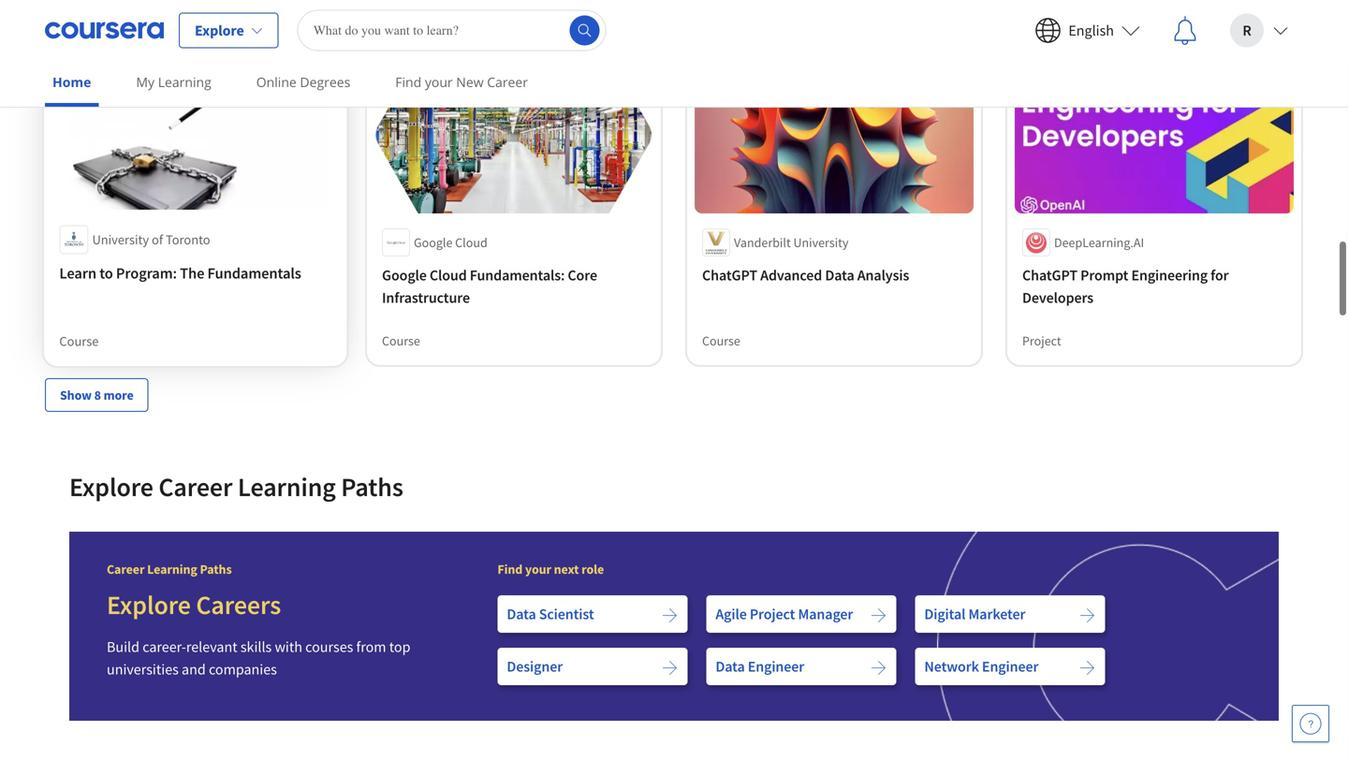 Task type: vqa. For each thing, say whether or not it's contained in the screenshot.
ChatGPT related to ChatGPT Advanced Data Analysis
yes



Task type: describe. For each thing, give the bounding box(es) containing it.
free
[[68, 58, 94, 75]]

and
[[182, 660, 206, 679]]

arrow right image for engineer
[[870, 660, 887, 677]]

google cloud
[[414, 234, 488, 251]]

the
[[180, 264, 205, 283]]

help center image
[[1300, 713, 1322, 735]]

vanderbilt university
[[734, 234, 849, 251]]

core
[[568, 266, 598, 285]]

manager
[[798, 605, 854, 624]]

more
[[104, 387, 134, 404]]

explore careers
[[107, 589, 281, 622]]

with
[[275, 638, 302, 657]]

1 vertical spatial learning
[[238, 471, 336, 504]]

careers
[[196, 589, 281, 622]]

skill
[[161, 3, 208, 36]]

chatgpt for chatgpt prompt engineering for developers
[[1023, 266, 1078, 285]]

my
[[136, 73, 155, 91]]

university of toronto
[[92, 231, 210, 249]]

deeplearning.ai
[[1055, 234, 1145, 251]]

of
[[152, 231, 163, 249]]

engineer for data engineer
[[748, 658, 805, 676]]

next
[[554, 561, 579, 578]]

online
[[256, 73, 297, 91]]

fundamentals:
[[470, 266, 565, 285]]

prompt
[[1081, 266, 1129, 285]]

arrow right image for scientist
[[662, 608, 678, 624]]

agile project manager link
[[707, 596, 897, 633]]

engineer for network engineer
[[982, 658, 1039, 676]]

companies
[[209, 660, 277, 679]]

for
[[1211, 266, 1229, 285]]

home link
[[45, 61, 99, 107]]

from
[[356, 638, 386, 657]]

chatgpt advanced data analysis
[[702, 266, 910, 285]]

find your next role
[[498, 561, 604, 578]]

google for google cloud
[[414, 234, 453, 251]]

arrow right image for marketer
[[1079, 608, 1096, 624]]

project inside agile project manager link
[[750, 605, 795, 624]]

grow your skill set
[[45, 3, 248, 36]]

data scientist
[[507, 605, 594, 624]]

learning for my learning
[[158, 73, 211, 91]]

courses
[[305, 638, 353, 657]]

data engineer link
[[707, 648, 897, 686]]

network engineer
[[925, 658, 1039, 676]]

1 vertical spatial career
[[159, 471, 233, 504]]

universities
[[107, 660, 179, 679]]

google for google cloud fundamentals: core infrastructure
[[382, 266, 427, 285]]

build
[[107, 638, 140, 657]]

agile
[[716, 605, 747, 624]]

arrow right image for engineer
[[1079, 660, 1096, 677]]

1 horizontal spatial university
[[794, 234, 849, 251]]

chatgpt prompt engineering for developers link
[[1023, 264, 1287, 309]]

english
[[1069, 21, 1115, 40]]

designer
[[507, 658, 563, 676]]

show 8 more button
[[45, 378, 149, 412]]

career learning paths
[[107, 561, 232, 578]]

new
[[456, 73, 484, 91]]

data inside chatgpt advanced data analysis link
[[825, 266, 855, 285]]

project inside grow your skill set collection element
[[1023, 333, 1062, 349]]

network
[[925, 658, 980, 676]]

2 horizontal spatial career
[[487, 73, 528, 91]]

explore button
[[179, 13, 279, 48]]

your for new
[[425, 73, 453, 91]]

coursera image
[[45, 15, 164, 45]]

data for data engineer
[[716, 658, 745, 676]]

degrees
[[300, 73, 351, 91]]

course for google cloud fundamentals: core infrastructure
[[382, 333, 420, 349]]

set
[[213, 3, 248, 36]]

0 horizontal spatial university
[[92, 231, 149, 249]]

find for find your new career
[[395, 73, 422, 91]]

engineering
[[1132, 266, 1208, 285]]

my learning link
[[129, 61, 219, 103]]

skills
[[241, 638, 272, 657]]



Task type: locate. For each thing, give the bounding box(es) containing it.
1 vertical spatial find
[[498, 561, 523, 578]]

build career-relevant skills with courses from top universities and companies
[[107, 638, 411, 679]]

1 horizontal spatial project
[[1023, 333, 1062, 349]]

1 horizontal spatial course
[[382, 333, 420, 349]]

career
[[487, 73, 528, 91], [159, 471, 233, 504], [107, 561, 145, 578]]

career-
[[143, 638, 186, 657]]

0 horizontal spatial your
[[425, 73, 453, 91]]

1 horizontal spatial data
[[716, 658, 745, 676]]

explore for explore careers
[[107, 589, 191, 622]]

relevant
[[186, 638, 238, 657]]

scientist
[[539, 605, 594, 624]]

3 course from the left
[[702, 333, 741, 349]]

toronto
[[166, 231, 210, 249]]

explore for explore
[[195, 21, 244, 40]]

grow
[[45, 3, 103, 36]]

1 vertical spatial explore
[[69, 471, 153, 504]]

digital
[[925, 605, 966, 624]]

course
[[59, 333, 99, 350], [382, 333, 420, 349], [702, 333, 741, 349]]

arrow right image left data engineer
[[662, 660, 678, 677]]

infrastructure
[[382, 289, 470, 307]]

explore inside dropdown button
[[195, 21, 244, 40]]

google cloud fundamentals: core infrastructure link
[[382, 264, 646, 309]]

your for next
[[525, 561, 552, 578]]

find left next at bottom left
[[498, 561, 523, 578]]

explore career learning paths
[[69, 471, 403, 504]]

0 horizontal spatial course
[[59, 333, 99, 350]]

your
[[108, 3, 156, 36]]

career up explore careers
[[107, 561, 145, 578]]

data scientist link
[[498, 596, 688, 633]]

0 horizontal spatial arrow right image
[[662, 608, 678, 624]]

program:
[[116, 264, 177, 283]]

cloud for google cloud fundamentals: core infrastructure
[[430, 266, 467, 285]]

google
[[414, 234, 453, 251], [382, 266, 427, 285]]

your left new
[[425, 73, 453, 91]]

learning
[[158, 73, 211, 91], [238, 471, 336, 504], [147, 561, 197, 578]]

0 horizontal spatial project
[[750, 605, 795, 624]]

network engineer link
[[915, 648, 1105, 686]]

0 vertical spatial learning
[[158, 73, 211, 91]]

career right new
[[487, 73, 528, 91]]

data down agile
[[716, 658, 745, 676]]

analysis
[[858, 266, 910, 285]]

show
[[60, 387, 92, 404]]

to
[[99, 264, 113, 283]]

1 horizontal spatial career
[[159, 471, 233, 504]]

r button
[[1216, 0, 1304, 60]]

learn to program: the fundamentals
[[59, 264, 301, 283]]

online degrees link
[[249, 61, 358, 103]]

What do you want to learn? text field
[[298, 10, 607, 51]]

developers
[[1023, 289, 1094, 307]]

marketer
[[969, 605, 1026, 624]]

digital marketer
[[925, 605, 1026, 624]]

2 vertical spatial learning
[[147, 561, 197, 578]]

explore
[[195, 21, 244, 40], [69, 471, 153, 504], [107, 589, 191, 622]]

1 horizontal spatial arrow right image
[[1079, 660, 1096, 677]]

1 vertical spatial your
[[525, 561, 552, 578]]

grow your skill set collection element
[[34, 0, 1315, 442]]

arrow right image
[[662, 608, 678, 624], [1079, 660, 1096, 677]]

vanderbilt
[[734, 234, 791, 251]]

arrow right image inside network engineer link
[[1079, 660, 1096, 677]]

learn to program: the fundamentals link
[[59, 262, 331, 285]]

find left new
[[395, 73, 422, 91]]

arrow right image inside agile project manager link
[[870, 608, 887, 624]]

1 vertical spatial project
[[750, 605, 795, 624]]

None search field
[[298, 10, 607, 51]]

chatgpt down vanderbilt
[[702, 266, 758, 285]]

explore for explore career learning paths
[[69, 471, 153, 504]]

advanced
[[761, 266, 823, 285]]

0 horizontal spatial career
[[107, 561, 145, 578]]

data engineer
[[716, 658, 805, 676]]

0 horizontal spatial data
[[507, 605, 536, 624]]

find
[[395, 73, 422, 91], [498, 561, 523, 578]]

find your new career
[[395, 73, 528, 91]]

0 horizontal spatial paths
[[200, 561, 232, 578]]

0 horizontal spatial find
[[395, 73, 422, 91]]

engineer down the digital marketer link
[[982, 658, 1039, 676]]

top
[[389, 638, 411, 657]]

0 vertical spatial project
[[1023, 333, 1062, 349]]

1 chatgpt from the left
[[702, 266, 758, 285]]

2 horizontal spatial course
[[702, 333, 741, 349]]

chatgpt
[[702, 266, 758, 285], [1023, 266, 1078, 285]]

1 course from the left
[[59, 333, 99, 350]]

role
[[582, 561, 604, 578]]

career up career learning paths
[[159, 471, 233, 504]]

arrow right image inside the digital marketer link
[[1079, 608, 1096, 624]]

1 vertical spatial data
[[507, 605, 536, 624]]

arrow right image inside designer link
[[662, 660, 678, 677]]

chatgpt inside "chatgpt prompt engineering for developers"
[[1023, 266, 1078, 285]]

your
[[425, 73, 453, 91], [525, 561, 552, 578]]

university up to
[[92, 231, 149, 249]]

1 horizontal spatial your
[[525, 561, 552, 578]]

data for data scientist
[[507, 605, 536, 624]]

project down 'developers'
[[1023, 333, 1062, 349]]

google inside google cloud fundamentals: core infrastructure
[[382, 266, 427, 285]]

1 engineer from the left
[[748, 658, 805, 676]]

cloud for google cloud
[[455, 234, 488, 251]]

2 chatgpt from the left
[[1023, 266, 1078, 285]]

1 horizontal spatial chatgpt
[[1023, 266, 1078, 285]]

find for find your next role
[[498, 561, 523, 578]]

data inside data engineer link
[[716, 658, 745, 676]]

2 course from the left
[[382, 333, 420, 349]]

home
[[52, 73, 91, 91]]

0 horizontal spatial engineer
[[748, 658, 805, 676]]

8
[[94, 387, 101, 404]]

fundamentals
[[207, 264, 301, 283]]

chatgpt up 'developers'
[[1023, 266, 1078, 285]]

data inside "data scientist" link
[[507, 605, 536, 624]]

2 engineer from the left
[[982, 658, 1039, 676]]

my learning
[[136, 73, 211, 91]]

arrow right image inside data engineer link
[[870, 660, 887, 677]]

find your new career link
[[388, 61, 536, 103]]

cloud inside google cloud fundamentals: core infrastructure
[[430, 266, 467, 285]]

explore down career learning paths
[[107, 589, 191, 622]]

google cloud fundamentals: core infrastructure
[[382, 266, 598, 307]]

project right agile
[[750, 605, 795, 624]]

chatgpt for chatgpt advanced data analysis
[[702, 266, 758, 285]]

paths
[[341, 471, 403, 504], [200, 561, 232, 578]]

1 horizontal spatial find
[[498, 561, 523, 578]]

course for learn to program: the fundamentals
[[59, 333, 99, 350]]

1 vertical spatial cloud
[[430, 266, 467, 285]]

online degrees
[[256, 73, 351, 91]]

arrow right image right marketer on the bottom right
[[1079, 608, 1096, 624]]

0 vertical spatial paths
[[341, 471, 403, 504]]

data left 'scientist'
[[507, 605, 536, 624]]

2 horizontal spatial data
[[825, 266, 855, 285]]

1 vertical spatial arrow right image
[[1079, 660, 1096, 677]]

data
[[825, 266, 855, 285], [507, 605, 536, 624], [716, 658, 745, 676]]

university
[[92, 231, 149, 249], [794, 234, 849, 251]]

arrow right image right manager
[[870, 608, 887, 624]]

project
[[1023, 333, 1062, 349], [750, 605, 795, 624]]

data left "analysis"
[[825, 266, 855, 285]]

designer link
[[498, 648, 688, 686]]

english button
[[1020, 0, 1156, 60]]

learn
[[59, 264, 96, 283]]

engineer down "agile project manager"
[[748, 658, 805, 676]]

engineer
[[748, 658, 805, 676], [982, 658, 1039, 676]]

0 vertical spatial career
[[487, 73, 528, 91]]

learning for career learning paths
[[147, 561, 197, 578]]

arrow right image for project
[[870, 608, 887, 624]]

0 vertical spatial find
[[395, 73, 422, 91]]

chatgpt advanced data analysis link
[[702, 264, 967, 287]]

explore down more
[[69, 471, 153, 504]]

r
[[1243, 21, 1252, 40]]

arrow right image inside "data scientist" link
[[662, 608, 678, 624]]

cloud
[[455, 234, 488, 251], [430, 266, 467, 285]]

2 vertical spatial career
[[107, 561, 145, 578]]

0 vertical spatial explore
[[195, 21, 244, 40]]

1 horizontal spatial paths
[[341, 471, 403, 504]]

arrow right image
[[870, 608, 887, 624], [1079, 608, 1096, 624], [662, 660, 678, 677], [870, 660, 887, 677]]

agile project manager
[[716, 605, 854, 624]]

0 vertical spatial cloud
[[455, 234, 488, 251]]

show 8 more
[[60, 387, 134, 404]]

explore up my learning
[[195, 21, 244, 40]]

arrow right image left the network
[[870, 660, 887, 677]]

digital marketer link
[[915, 596, 1105, 633]]

cloud up google cloud fundamentals: core infrastructure
[[455, 234, 488, 251]]

university up chatgpt advanced data analysis link
[[794, 234, 849, 251]]

0 vertical spatial arrow right image
[[662, 608, 678, 624]]

2 vertical spatial explore
[[107, 589, 191, 622]]

0 horizontal spatial chatgpt
[[702, 266, 758, 285]]

0 vertical spatial data
[[825, 266, 855, 285]]

1 vertical spatial paths
[[200, 561, 232, 578]]

0 vertical spatial your
[[425, 73, 453, 91]]

2 vertical spatial data
[[716, 658, 745, 676]]

1 horizontal spatial engineer
[[982, 658, 1039, 676]]

course for chatgpt advanced data analysis
[[702, 333, 741, 349]]

1 vertical spatial google
[[382, 266, 427, 285]]

chatgpt prompt engineering for developers
[[1023, 266, 1229, 307]]

cloud up infrastructure
[[430, 266, 467, 285]]

0 vertical spatial google
[[414, 234, 453, 251]]

your left next at bottom left
[[525, 561, 552, 578]]



